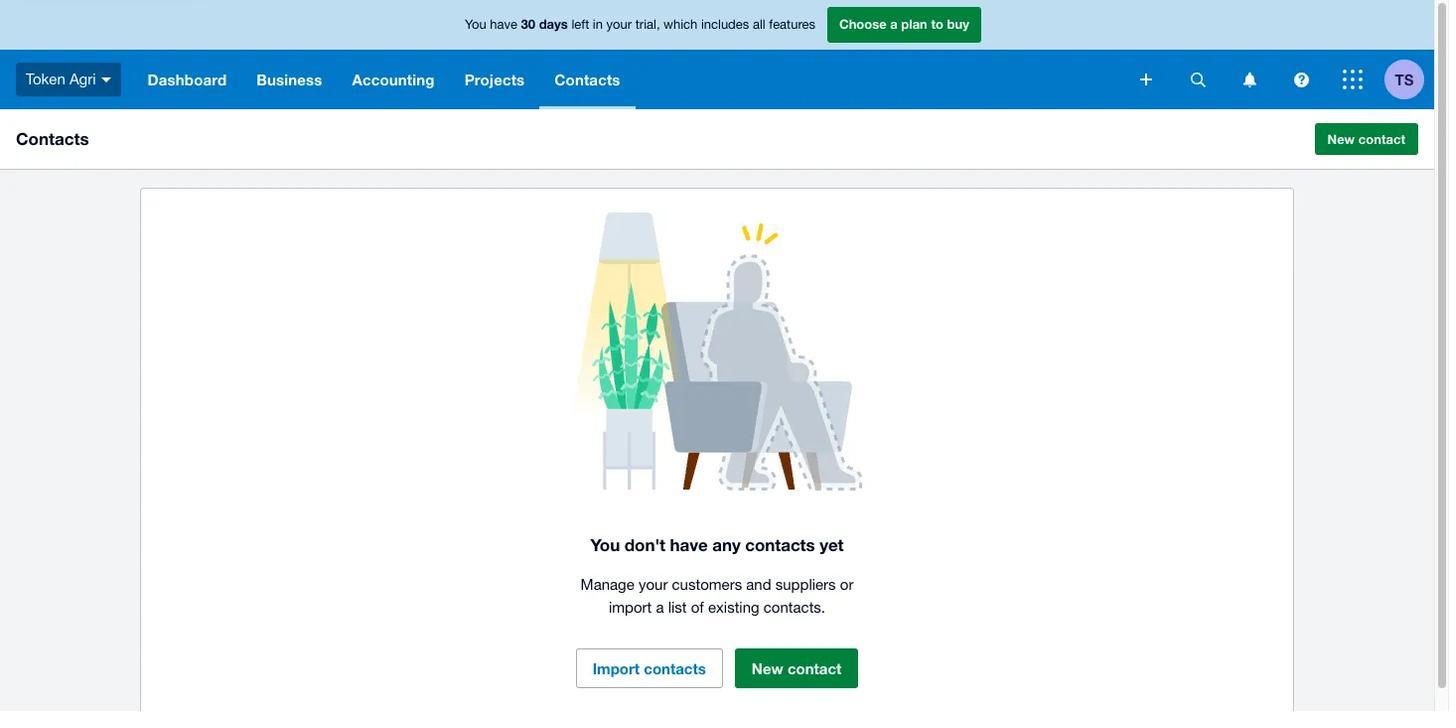 Task type: locate. For each thing, give the bounding box(es) containing it.
plan
[[902, 16, 928, 32]]

1 horizontal spatial your
[[639, 576, 668, 593]]

all
[[753, 17, 766, 32]]

1 vertical spatial a
[[656, 599, 664, 616]]

banner
[[0, 0, 1435, 109]]

svg image
[[1244, 72, 1256, 87], [101, 77, 111, 82]]

1 vertical spatial your
[[639, 576, 668, 593]]

new contact down ts
[[1328, 131, 1406, 147]]

new contact down contacts.
[[752, 660, 842, 678]]

0 horizontal spatial your
[[607, 17, 632, 32]]

business button
[[242, 50, 337, 109]]

your
[[607, 17, 632, 32], [639, 576, 668, 593]]

a left list on the bottom of page
[[656, 599, 664, 616]]

contacts down token
[[16, 128, 89, 149]]

choose
[[840, 16, 887, 32]]

which
[[664, 17, 698, 32]]

1 vertical spatial contact
[[788, 660, 842, 678]]

1 vertical spatial have
[[670, 535, 708, 555]]

import
[[609, 599, 652, 616]]

0 horizontal spatial new contact
[[752, 660, 842, 678]]

0 horizontal spatial contact
[[788, 660, 842, 678]]

you inside you have 30 days left in your trial, which includes all features
[[465, 17, 487, 32]]

contact for the bottom new contact button
[[788, 660, 842, 678]]

your right in
[[607, 17, 632, 32]]

1 horizontal spatial new
[[1328, 131, 1355, 147]]

new
[[1328, 131, 1355, 147], [752, 660, 784, 678]]

new contact
[[1328, 131, 1406, 147], [752, 660, 842, 678]]

new for rightmost new contact button
[[1328, 131, 1355, 147]]

svg image
[[1343, 70, 1363, 89], [1191, 72, 1206, 87], [1294, 72, 1309, 87], [1141, 74, 1153, 85]]

0 vertical spatial your
[[607, 17, 632, 32]]

your up import
[[639, 576, 668, 593]]

0 vertical spatial contact
[[1359, 131, 1406, 147]]

ts
[[1396, 70, 1414, 88]]

30
[[521, 16, 536, 32]]

projects
[[465, 71, 525, 88]]

contacts right import
[[644, 660, 706, 678]]

0 horizontal spatial new
[[752, 660, 784, 678]]

0 vertical spatial contacts
[[555, 71, 621, 88]]

1 vertical spatial new contact button
[[735, 649, 859, 689]]

1 vertical spatial contacts
[[644, 660, 706, 678]]

0 vertical spatial new contact
[[1328, 131, 1406, 147]]

customers
[[672, 576, 742, 593]]

choose a plan to buy
[[840, 16, 970, 32]]

0 horizontal spatial a
[[656, 599, 664, 616]]

features
[[769, 17, 816, 32]]

of
[[691, 599, 704, 616]]

have
[[490, 17, 518, 32], [670, 535, 708, 555]]

contacts
[[555, 71, 621, 88], [16, 128, 89, 149]]

1 vertical spatial new contact
[[752, 660, 842, 678]]

contacts down left
[[555, 71, 621, 88]]

1 horizontal spatial contacts
[[555, 71, 621, 88]]

0 horizontal spatial you
[[465, 17, 487, 32]]

0 vertical spatial you
[[465, 17, 487, 32]]

0 vertical spatial new
[[1328, 131, 1355, 147]]

contacts.
[[764, 599, 826, 616]]

contacts button
[[540, 50, 635, 109]]

you left 30
[[465, 17, 487, 32]]

0 horizontal spatial have
[[490, 17, 518, 32]]

1 horizontal spatial svg image
[[1244, 72, 1256, 87]]

contact down ts
[[1359, 131, 1406, 147]]

you don't have any contacts yet image
[[165, 213, 1270, 491]]

have left 30
[[490, 17, 518, 32]]

new contact for rightmost new contact button
[[1328, 131, 1406, 147]]

new contact button
[[1315, 123, 1419, 155], [735, 649, 859, 689]]

new contact button down ts
[[1315, 123, 1419, 155]]

1 horizontal spatial contacts
[[746, 535, 815, 555]]

contacts inside import contacts button
[[644, 660, 706, 678]]

dashboard link
[[133, 50, 242, 109]]

0 horizontal spatial svg image
[[101, 77, 111, 82]]

your inside manage your customers and suppliers or import a list of existing contacts.
[[639, 576, 668, 593]]

contacts
[[746, 535, 815, 555], [644, 660, 706, 678]]

contacts up and
[[746, 535, 815, 555]]

includes
[[701, 17, 749, 32]]

existing
[[708, 599, 760, 616]]

1 vertical spatial new
[[752, 660, 784, 678]]

a
[[891, 16, 898, 32], [656, 599, 664, 616]]

svg image inside token agri popup button
[[101, 77, 111, 82]]

0 horizontal spatial contacts
[[644, 660, 706, 678]]

1 horizontal spatial new contact
[[1328, 131, 1406, 147]]

yet
[[820, 535, 844, 555]]

0 vertical spatial a
[[891, 16, 898, 32]]

you
[[465, 17, 487, 32], [591, 535, 620, 555]]

1 horizontal spatial a
[[891, 16, 898, 32]]

new contact button down contacts.
[[735, 649, 859, 689]]

or
[[840, 576, 854, 593]]

banner containing ts
[[0, 0, 1435, 109]]

a left plan
[[891, 16, 898, 32]]

manage
[[581, 576, 635, 593]]

0 vertical spatial have
[[490, 17, 518, 32]]

contact
[[1359, 131, 1406, 147], [788, 660, 842, 678]]

business
[[257, 71, 322, 88]]

0 vertical spatial contacts
[[746, 535, 815, 555]]

1 horizontal spatial contact
[[1359, 131, 1406, 147]]

0 horizontal spatial contacts
[[16, 128, 89, 149]]

contact down contacts.
[[788, 660, 842, 678]]

0 horizontal spatial new contact button
[[735, 649, 859, 689]]

1 horizontal spatial you
[[591, 535, 620, 555]]

1 vertical spatial you
[[591, 535, 620, 555]]

contacts inside popup button
[[555, 71, 621, 88]]

0 vertical spatial new contact button
[[1315, 123, 1419, 155]]

1 vertical spatial contacts
[[16, 128, 89, 149]]

trial,
[[636, 17, 660, 32]]

you left don't
[[591, 535, 620, 555]]

have left any
[[670, 535, 708, 555]]



Task type: vqa. For each thing, say whether or not it's contained in the screenshot.
'it'
no



Task type: describe. For each thing, give the bounding box(es) containing it.
have inside you have 30 days left in your trial, which includes all features
[[490, 17, 518, 32]]

token agri
[[26, 70, 96, 87]]

1 horizontal spatial new contact button
[[1315, 123, 1419, 155]]

to
[[931, 16, 944, 32]]

list
[[668, 599, 687, 616]]

in
[[593, 17, 603, 32]]

suppliers
[[776, 576, 836, 593]]

accounting
[[352, 71, 435, 88]]

a inside manage your customers and suppliers or import a list of existing contacts.
[[656, 599, 664, 616]]

don't
[[625, 535, 666, 555]]

token
[[26, 70, 65, 87]]

projects button
[[450, 50, 540, 109]]

days
[[539, 16, 568, 32]]

dashboard
[[148, 71, 227, 88]]

manage your customers and suppliers or import a list of existing contacts.
[[581, 576, 854, 616]]

left
[[572, 17, 589, 32]]

you for you don't have any contacts yet
[[591, 535, 620, 555]]

ts button
[[1385, 50, 1435, 109]]

and
[[746, 576, 772, 593]]

buy
[[947, 16, 970, 32]]

you for you have 30 days left in your trial, which includes all features
[[465, 17, 487, 32]]

import
[[593, 660, 640, 678]]

1 horizontal spatial have
[[670, 535, 708, 555]]

agri
[[69, 70, 96, 87]]

your inside you have 30 days left in your trial, which includes all features
[[607, 17, 632, 32]]

any
[[713, 535, 741, 555]]

accounting button
[[337, 50, 450, 109]]

you have 30 days left in your trial, which includes all features
[[465, 16, 816, 32]]

import contacts
[[593, 660, 706, 678]]

you don't have any contacts yet
[[591, 535, 844, 555]]

new contact for the bottom new contact button
[[752, 660, 842, 678]]

contact for rightmost new contact button
[[1359, 131, 1406, 147]]

token agri button
[[0, 50, 133, 109]]

import contacts button
[[576, 649, 723, 689]]

new for the bottom new contact button
[[752, 660, 784, 678]]



